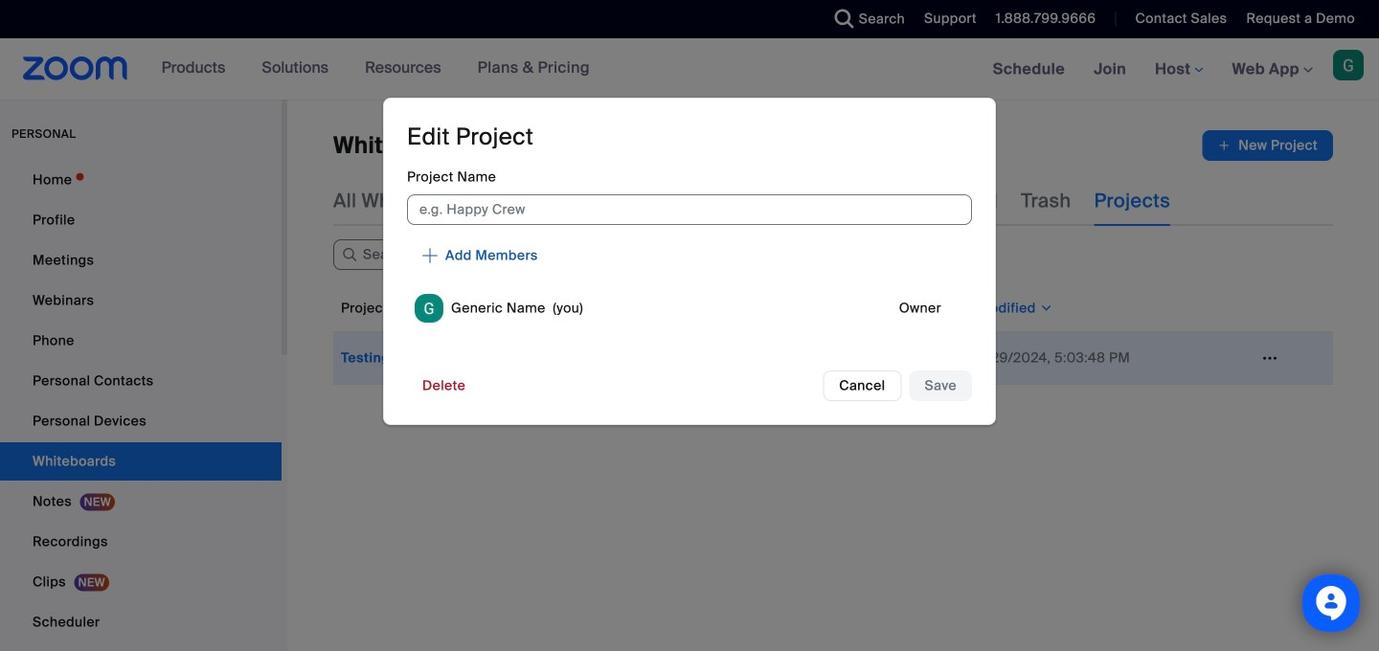 Task type: vqa. For each thing, say whether or not it's contained in the screenshot.
bottom right icon
no



Task type: locate. For each thing, give the bounding box(es) containing it.
application
[[333, 286, 1334, 385]]

banner
[[0, 38, 1380, 101]]

tabs of all whiteboard page tab list
[[333, 176, 1171, 226]]

product information navigation
[[147, 38, 605, 100]]

dialog
[[383, 98, 997, 425]]

generic name avatar image
[[415, 294, 444, 323]]

arrow down image
[[431, 297, 448, 320]]

personal menu menu
[[0, 161, 282, 652]]

heading
[[407, 122, 534, 152]]

Search text field
[[333, 240, 563, 270]]



Task type: describe. For each thing, give the bounding box(es) containing it.
add image
[[1218, 136, 1232, 155]]

edit project image
[[1255, 350, 1286, 367]]

e.g. Happy Crew text field
[[407, 195, 973, 225]]

generic name owner element
[[407, 287, 973, 331]]

meetings navigation
[[979, 38, 1380, 101]]



